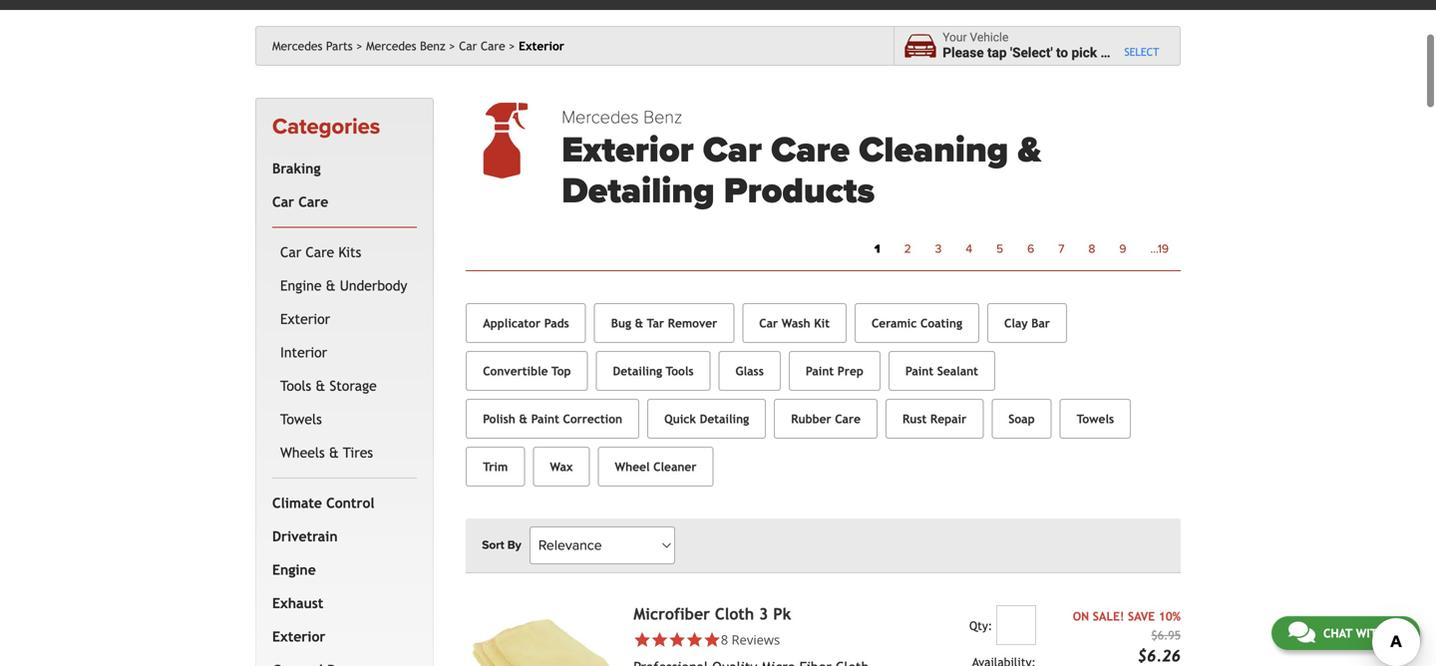 Task type: vqa. For each thing, say whether or not it's contained in the screenshot.
ExactFit Magnetic Phone Mount's question circle icon
no



Task type: locate. For each thing, give the bounding box(es) containing it.
car care for left car care link
[[272, 194, 328, 210]]

0 horizontal spatial 8
[[721, 631, 728, 649]]

paint inside polish & paint correction link
[[531, 412, 559, 426]]

0 vertical spatial 3
[[935, 242, 942, 256]]

tools & storage
[[280, 378, 377, 394]]

pads
[[544, 316, 569, 330]]

benz inside mercedes benz exterior car care cleaning & detailing products
[[644, 107, 683, 128]]

8 right 7
[[1089, 242, 1096, 256]]

top
[[552, 364, 571, 378]]

interior
[[280, 344, 327, 360]]

towels right soap
[[1077, 412, 1114, 426]]

car wash kit link
[[742, 303, 847, 343]]

chat
[[1324, 626, 1353, 640]]

1 horizontal spatial 8
[[1089, 242, 1096, 256]]

engine & underbody link
[[276, 269, 413, 303]]

8 for 8 reviews
[[721, 631, 728, 649]]

1 horizontal spatial tools
[[666, 364, 694, 378]]

2 8 reviews link from the left
[[721, 631, 780, 649]]

products
[[724, 170, 875, 213]]

climate control link
[[268, 487, 413, 520]]

1 vertical spatial 8
[[721, 631, 728, 649]]

1 vertical spatial exterior link
[[268, 620, 413, 654]]

control
[[326, 495, 375, 511]]

car care right mercedes benz link
[[459, 39, 505, 53]]

8 link
[[1077, 237, 1108, 262]]

paint left sealant
[[906, 364, 934, 378]]

1 horizontal spatial car care link
[[459, 39, 515, 53]]

& for engine & underbody
[[326, 278, 336, 294]]

wash
[[782, 316, 811, 330]]

wheels & tires
[[280, 445, 373, 461]]

paint
[[806, 364, 834, 378], [906, 364, 934, 378], [531, 412, 559, 426]]

paint right polish
[[531, 412, 559, 426]]

applicator pads link
[[466, 303, 586, 343]]

tools up quick
[[666, 364, 694, 378]]

0 horizontal spatial tools
[[280, 378, 311, 394]]

exterior link down 'exhaust'
[[268, 620, 413, 654]]

0 vertical spatial exterior link
[[276, 303, 413, 336]]

3 left pk
[[759, 605, 768, 624]]

& left storage
[[316, 378, 326, 394]]

car care link
[[459, 39, 515, 53], [268, 185, 413, 219]]

& down car care kits
[[326, 278, 336, 294]]

mercedes benz
[[366, 39, 446, 53]]

paint for paint prep
[[806, 364, 834, 378]]

tools down interior
[[280, 378, 311, 394]]

engine
[[280, 278, 322, 294], [272, 562, 316, 578]]

0 horizontal spatial benz
[[420, 39, 446, 53]]

car care subcategories element
[[272, 227, 417, 479]]

0 horizontal spatial mercedes
[[272, 39, 322, 53]]

detailing tools link
[[596, 351, 711, 391]]

comments image
[[1289, 620, 1316, 644]]

towels link right the soap link
[[1060, 399, 1131, 439]]

underbody
[[340, 278, 407, 294]]

0 vertical spatial detailing
[[562, 170, 715, 213]]

9 link
[[1108, 237, 1139, 262]]

1 horizontal spatial paint
[[806, 364, 834, 378]]

vehicle
[[1111, 45, 1155, 61]]

2 star image from the left
[[669, 632, 686, 649]]

care inside mercedes benz exterior car care cleaning & detailing products
[[771, 128, 850, 172]]

benz for mercedes benz exterior car care cleaning & detailing products
[[644, 107, 683, 128]]

2 horizontal spatial paint
[[906, 364, 934, 378]]

2 horizontal spatial mercedes
[[562, 107, 639, 128]]

& inside mercedes benz exterior car care cleaning & detailing products
[[1018, 128, 1041, 172]]

0 vertical spatial benz
[[420, 39, 446, 53]]

star image
[[651, 632, 669, 649], [669, 632, 686, 649], [686, 632, 703, 649], [703, 632, 721, 649]]

car care link up car care kits link
[[268, 185, 413, 219]]

sort
[[482, 538, 504, 553]]

climate
[[272, 495, 322, 511]]

& right cleaning
[[1018, 128, 1041, 172]]

engine down car care kits
[[280, 278, 322, 294]]

8 reviews link down pk
[[634, 631, 891, 649]]

& left tar
[[635, 316, 643, 330]]

cloth
[[715, 605, 754, 624]]

1 vertical spatial benz
[[644, 107, 683, 128]]

$6.95
[[1152, 629, 1181, 643]]

benz
[[420, 39, 446, 53], [644, 107, 683, 128]]

0 horizontal spatial paint
[[531, 412, 559, 426]]

&
[[1018, 128, 1041, 172], [326, 278, 336, 294], [635, 316, 643, 330], [316, 378, 326, 394], [519, 412, 528, 426], [329, 445, 339, 461]]

& left tires
[[329, 445, 339, 461]]

2 link
[[892, 237, 923, 262]]

1 8 reviews link from the left
[[634, 631, 891, 649]]

tar
[[647, 316, 664, 330]]

tools
[[666, 364, 694, 378], [280, 378, 311, 394]]

3 left 4
[[935, 242, 942, 256]]

1 horizontal spatial 3
[[935, 242, 942, 256]]

engine inside car care subcategories element
[[280, 278, 322, 294]]

engine for engine
[[272, 562, 316, 578]]

paint for paint sealant
[[906, 364, 934, 378]]

car care link right mercedes benz link
[[459, 39, 515, 53]]

0 vertical spatial car care
[[459, 39, 505, 53]]

1 horizontal spatial towels link
[[1060, 399, 1131, 439]]

detailing tools
[[613, 364, 694, 378]]

with
[[1356, 626, 1386, 640]]

convertible top
[[483, 364, 571, 378]]

paint inside paint sealant link
[[906, 364, 934, 378]]

& for bug & tar remover
[[635, 316, 643, 330]]

star image
[[634, 632, 651, 649]]

to
[[1056, 45, 1068, 61]]

8 reviews link down cloth
[[721, 631, 780, 649]]

None number field
[[996, 606, 1036, 646]]

tools inside detailing tools link
[[666, 364, 694, 378]]

3 link
[[923, 237, 954, 262]]

glass
[[736, 364, 764, 378]]

'select'
[[1010, 45, 1053, 61]]

1 towels from the left
[[280, 411, 322, 427]]

engine up 'exhaust'
[[272, 562, 316, 578]]

bar
[[1032, 316, 1050, 330]]

applicator
[[483, 316, 541, 330]]

car for the rightmost car care link
[[459, 39, 477, 53]]

1 horizontal spatial mercedes
[[366, 39, 416, 53]]

kits
[[339, 244, 361, 260]]

drivetrain
[[272, 528, 338, 544]]

paint inside paint prep link
[[806, 364, 834, 378]]

mercedes benz exterior car care cleaning & detailing products
[[562, 107, 1041, 213]]

1 horizontal spatial car care
[[459, 39, 505, 53]]

climate control
[[272, 495, 375, 511]]

car for car care kits link
[[280, 244, 301, 260]]

0 horizontal spatial car care
[[272, 194, 328, 210]]

1 vertical spatial car care
[[272, 194, 328, 210]]

3 star image from the left
[[686, 632, 703, 649]]

paint left prep
[[806, 364, 834, 378]]

detailing inside mercedes benz exterior car care cleaning & detailing products
[[562, 170, 715, 213]]

coating
[[921, 316, 963, 330]]

8 inside paginated product list navigation navigation
[[1089, 242, 1096, 256]]

car care for the rightmost car care link
[[459, 39, 505, 53]]

towels link
[[1060, 399, 1131, 439], [276, 403, 413, 436]]

1 horizontal spatial towels
[[1077, 412, 1114, 426]]

exterior
[[519, 39, 564, 53], [562, 128, 694, 172], [280, 311, 330, 327], [272, 629, 326, 645]]

1 vertical spatial car care link
[[268, 185, 413, 219]]

interior link
[[276, 336, 413, 369]]

category navigation element
[[255, 98, 434, 666]]

rust
[[903, 412, 927, 426]]

es#4000974 - 029327sch01a - microfiber cloth 3 pk - professional quality micro fiber cloth - schwaben - audi bmw volkswagen mercedes benz mini porsche image
[[466, 606, 618, 666]]

& for tools & storage
[[316, 378, 326, 394]]

sale!
[[1093, 610, 1125, 624]]

4
[[966, 242, 973, 256]]

0 horizontal spatial towels
[[280, 411, 322, 427]]

correction
[[563, 412, 623, 426]]

0 vertical spatial car care link
[[459, 39, 515, 53]]

exterior link down the engine & underbody
[[276, 303, 413, 336]]

3 inside paginated product list navigation navigation
[[935, 242, 942, 256]]

rust repair
[[903, 412, 967, 426]]

wax link
[[533, 447, 590, 487]]

…19
[[1151, 242, 1169, 256]]

wheels & tires link
[[276, 436, 413, 470]]

car care inside "category navigation" element
[[272, 194, 328, 210]]

remover
[[668, 316, 718, 330]]

towels
[[280, 411, 322, 427], [1077, 412, 1114, 426]]

car care
[[459, 39, 505, 53], [272, 194, 328, 210]]

tools & storage link
[[276, 369, 413, 403]]

$6.26
[[1138, 647, 1181, 666]]

wheel
[[615, 460, 650, 474]]

towels up wheels
[[280, 411, 322, 427]]

exterior inside car care subcategories element
[[280, 311, 330, 327]]

towels link down storage
[[276, 403, 413, 436]]

drivetrain link
[[268, 520, 413, 553]]

0 vertical spatial 8
[[1089, 242, 1096, 256]]

1 vertical spatial engine
[[272, 562, 316, 578]]

0 horizontal spatial towels link
[[276, 403, 413, 436]]

1
[[875, 242, 880, 256]]

6
[[1028, 242, 1035, 256]]

care
[[481, 39, 505, 53], [771, 128, 850, 172], [298, 194, 328, 210], [306, 244, 334, 260], [835, 412, 861, 426]]

tap
[[987, 45, 1007, 61]]

care for car care kits link
[[306, 244, 334, 260]]

1 vertical spatial 3
[[759, 605, 768, 624]]

car care down braking
[[272, 194, 328, 210]]

0 vertical spatial engine
[[280, 278, 322, 294]]

mercedes inside mercedes benz exterior car care cleaning & detailing products
[[562, 107, 639, 128]]

1 horizontal spatial benz
[[644, 107, 683, 128]]

4 star image from the left
[[703, 632, 721, 649]]

5 link
[[985, 237, 1016, 262]]

& right polish
[[519, 412, 528, 426]]

8 down cloth
[[721, 631, 728, 649]]



Task type: describe. For each thing, give the bounding box(es) containing it.
trim link
[[466, 447, 525, 487]]

select link
[[1125, 46, 1160, 58]]

cleaning
[[859, 128, 1009, 172]]

paint prep link
[[789, 351, 881, 391]]

paint prep
[[806, 364, 864, 378]]

benz for mercedes benz
[[420, 39, 446, 53]]

car for left car care link
[[272, 194, 294, 210]]

wheels
[[280, 445, 325, 461]]

mercedes parts link
[[272, 39, 363, 53]]

prep
[[838, 364, 864, 378]]

7
[[1059, 242, 1065, 256]]

towels inside car care subcategories element
[[280, 411, 322, 427]]

repair
[[931, 412, 967, 426]]

parts
[[326, 39, 353, 53]]

sort by
[[482, 538, 522, 553]]

paint sealant
[[906, 364, 979, 378]]

exterior inside mercedes benz exterior car care cleaning & detailing products
[[562, 128, 694, 172]]

10%
[[1159, 610, 1181, 624]]

microfiber cloth 3 pk link
[[634, 605, 791, 624]]

car inside mercedes benz exterior car care cleaning & detailing products
[[703, 128, 762, 172]]

please
[[943, 45, 984, 61]]

kit
[[814, 316, 830, 330]]

0 horizontal spatial car care link
[[268, 185, 413, 219]]

& for wheels & tires
[[329, 445, 339, 461]]

care for left car care link
[[298, 194, 328, 210]]

mercedes for mercedes benz
[[366, 39, 416, 53]]

quick detailing link
[[648, 399, 766, 439]]

0 horizontal spatial 3
[[759, 605, 768, 624]]

polish & paint correction
[[483, 412, 623, 426]]

mercedes for mercedes benz exterior car care cleaning & detailing products
[[562, 107, 639, 128]]

chat with us
[[1324, 626, 1404, 640]]

pick
[[1072, 45, 1097, 61]]

applicator pads
[[483, 316, 569, 330]]

& for polish & paint correction
[[519, 412, 528, 426]]

clay bar
[[1004, 316, 1050, 330]]

convertible top link
[[466, 351, 588, 391]]

2
[[904, 242, 911, 256]]

8 reviews
[[721, 631, 780, 649]]

care inside "link"
[[835, 412, 861, 426]]

a
[[1101, 45, 1108, 61]]

reviews
[[732, 631, 780, 649]]

microfiber cloth 3 pk
[[634, 605, 791, 624]]

rubber
[[791, 412, 832, 426]]

car wash kit
[[759, 316, 830, 330]]

2 towels from the left
[[1077, 412, 1114, 426]]

vehicle
[[970, 31, 1009, 45]]

1 link
[[863, 237, 892, 262]]

2 vertical spatial detailing
[[700, 412, 749, 426]]

bug & tar remover
[[611, 316, 718, 330]]

select
[[1125, 46, 1160, 58]]

rubber care link
[[774, 399, 878, 439]]

clay bar link
[[988, 303, 1067, 343]]

polish & paint correction link
[[466, 399, 640, 439]]

1 vertical spatial detailing
[[613, 364, 662, 378]]

ceramic coating link
[[855, 303, 980, 343]]

ceramic
[[872, 316, 917, 330]]

bug
[[611, 316, 631, 330]]

quick detailing
[[664, 412, 749, 426]]

9
[[1120, 242, 1127, 256]]

chat with us link
[[1272, 616, 1420, 650]]

storage
[[330, 378, 377, 394]]

car care kits link
[[276, 236, 413, 269]]

cleaner
[[654, 460, 697, 474]]

wheel cleaner link
[[598, 447, 714, 487]]

7 link
[[1047, 237, 1077, 262]]

your vehicle please tap 'select' to pick a vehicle
[[943, 31, 1155, 61]]

by
[[507, 538, 522, 553]]

5
[[997, 242, 1004, 256]]

engine & underbody
[[280, 278, 407, 294]]

braking
[[272, 160, 321, 176]]

trim
[[483, 460, 508, 474]]

care for the rightmost car care link
[[481, 39, 505, 53]]

save
[[1128, 610, 1155, 624]]

mercedes for mercedes parts
[[272, 39, 322, 53]]

exhaust
[[272, 595, 323, 611]]

mercedes parts
[[272, 39, 353, 53]]

microfiber
[[634, 605, 710, 624]]

tires
[[343, 445, 373, 461]]

exhaust link
[[268, 587, 413, 620]]

tools inside tools & storage link
[[280, 378, 311, 394]]

paginated product list navigation navigation
[[562, 237, 1181, 262]]

categories
[[272, 114, 380, 140]]

1 star image from the left
[[651, 632, 669, 649]]

engine link
[[268, 553, 413, 587]]

sealant
[[937, 364, 979, 378]]

8 for 8
[[1089, 242, 1096, 256]]

soap link
[[992, 399, 1052, 439]]

engine for engine & underbody
[[280, 278, 322, 294]]

quick
[[664, 412, 696, 426]]

rubber care
[[791, 412, 861, 426]]



